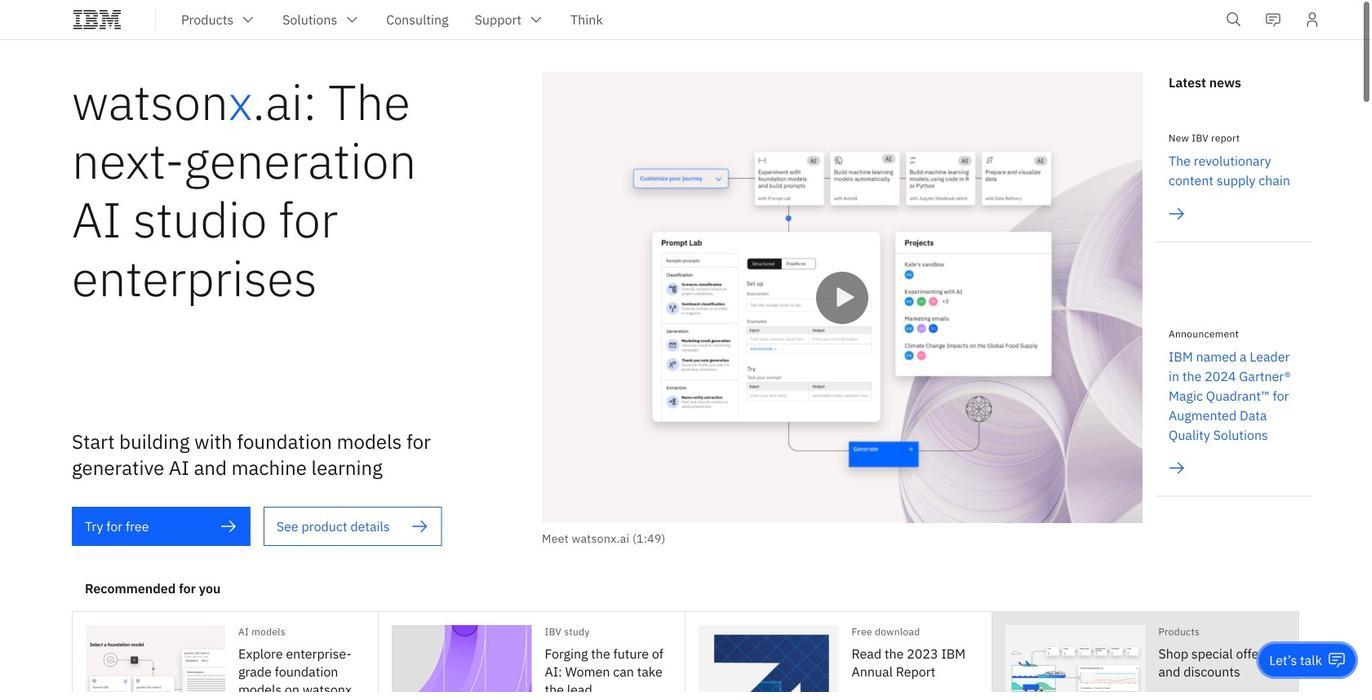 Task type: locate. For each thing, give the bounding box(es) containing it.
let's talk element
[[1270, 652, 1323, 670]]



Task type: vqa. For each thing, say whether or not it's contained in the screenshot.
Your privacy choices element
no



